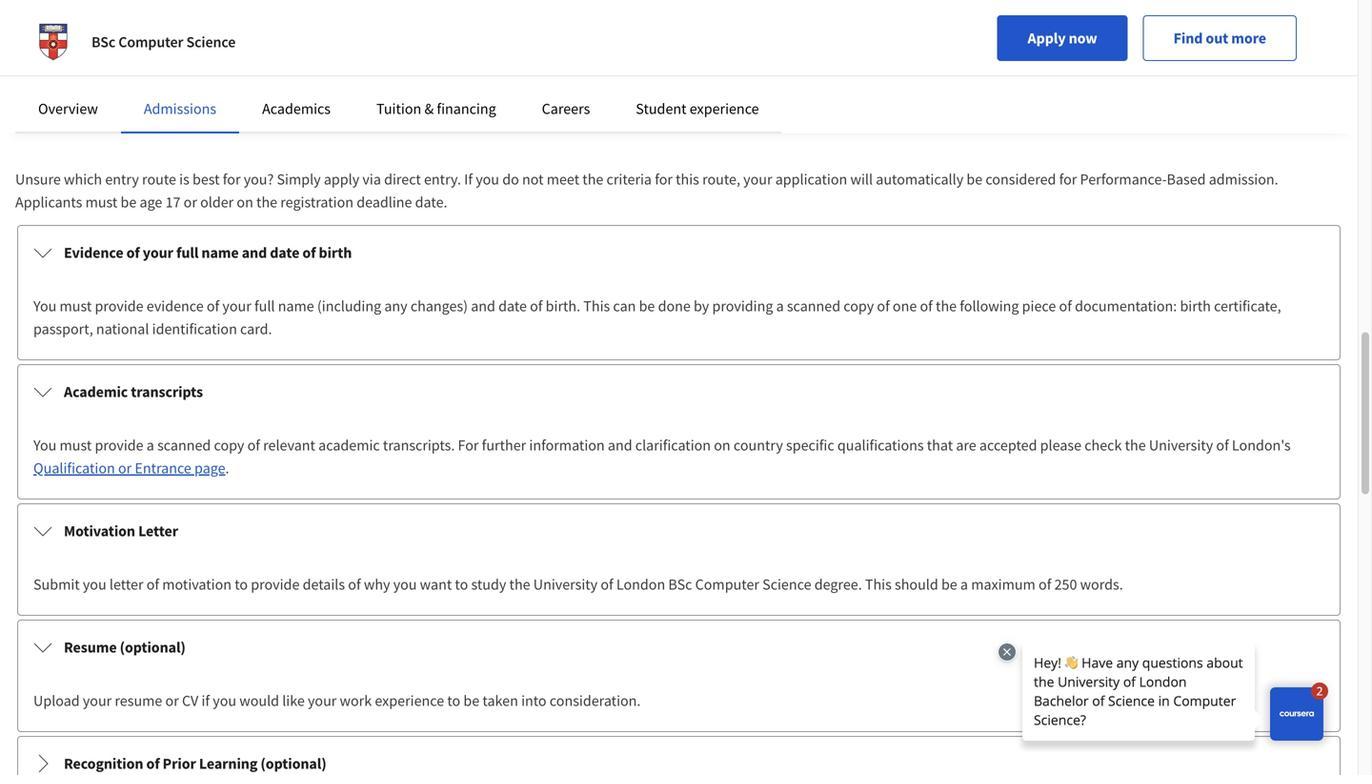 Task type: describe. For each thing, give the bounding box(es) containing it.
letter
[[138, 522, 178, 541]]

.
[[226, 459, 229, 478]]

0 vertical spatial computer
[[118, 32, 183, 51]]

be left taken
[[464, 691, 480, 710]]

the down you?
[[257, 193, 278, 212]]

checklist
[[150, 103, 254, 137]]

any
[[385, 297, 408, 316]]

want
[[420, 575, 452, 594]]

find out more button
[[1144, 15, 1298, 61]]

scanned inside you must provide a scanned copy of relevant academic transcripts. for further information and clarification on country specific qualifications that are accepted please check the university of london's qualification or entrance page .
[[157, 436, 211, 455]]

a inside you must provide evidence of your full name (including any changes) and date of birth. this can be done by providing a scanned copy of one of the following piece of documentation: birth certificate, passport, national identification card.
[[777, 297, 784, 316]]

find
[[1174, 29, 1204, 48]]

admission.
[[1210, 170, 1279, 189]]

of left the relevant
[[248, 436, 260, 455]]

by
[[694, 297, 710, 316]]

will
[[851, 170, 873, 189]]

full inside dropdown button
[[176, 243, 199, 262]]

page
[[195, 459, 226, 478]]

birth inside dropdown button
[[319, 243, 352, 262]]

of left the 250
[[1039, 575, 1052, 594]]

your right like
[[308, 691, 337, 710]]

you left the letter
[[83, 575, 106, 594]]

academic transcripts button
[[18, 365, 1341, 419]]

on inside you must provide a scanned copy of relevant academic transcripts. for further information and clarification on country specific qualifications that are accepted please check the university of london's qualification or entrance page .
[[714, 436, 731, 455]]

unsure
[[15, 170, 61, 189]]

criteria
[[607, 170, 652, 189]]

you must provide a scanned copy of relevant academic transcripts. for further information and clarification on country specific qualifications that are accepted please check the university of london's qualification or entrance page .
[[33, 436, 1292, 478]]

prior
[[163, 754, 196, 773]]

qualification or entrance page link
[[33, 459, 226, 478]]

simply
[[277, 170, 321, 189]]

must for you must provide evidence of your full name (including any changes) and date of birth. this can be done by providing a scanned copy of one of the following piece of documentation: birth certificate, passport, national identification card.
[[60, 297, 92, 316]]

study
[[471, 575, 507, 594]]

changes)
[[411, 297, 468, 316]]

further
[[482, 436, 526, 455]]

financing
[[437, 99, 496, 118]]

of up 'identification'
[[207, 297, 220, 316]]

careers link
[[542, 99, 590, 118]]

university inside you must provide a scanned copy of relevant academic transcripts. for further information and clarification on country specific qualifications that are accepted please check the university of london's qualification or entrance page .
[[1150, 436, 1214, 455]]

2 vertical spatial provide
[[251, 575, 300, 594]]

1 vertical spatial computer
[[696, 575, 760, 594]]

evidence
[[147, 297, 204, 316]]

country
[[734, 436, 784, 455]]

cv
[[182, 691, 199, 710]]

age
[[140, 193, 162, 212]]

1 horizontal spatial bsc
[[669, 575, 693, 594]]

you inside unsure which entry route is best for you? simply apply via direct entry. if you do not meet the criteria for this route, your application will automatically be considered for performance-based admission. applicants must be age 17 or older on the registration deadline date.
[[476, 170, 500, 189]]

deadline
[[357, 193, 412, 212]]

this inside you must provide evidence of your full name (including any changes) and date of birth. this can be done by providing a scanned copy of one of the following piece of documentation: birth certificate, passport, national identification card.
[[584, 297, 610, 316]]

resume
[[115, 691, 162, 710]]

student
[[636, 99, 687, 118]]

admissions checklist
[[15, 103, 254, 137]]

consideration.
[[550, 691, 641, 710]]

scanned inside you must provide evidence of your full name (including any changes) and date of birth. this can be done by providing a scanned copy of one of the following piece of documentation: birth certificate, passport, national identification card.
[[787, 297, 841, 316]]

meet
[[547, 170, 580, 189]]

provide for a
[[95, 436, 144, 455]]

work
[[340, 691, 372, 710]]

of left birth.
[[530, 297, 543, 316]]

unsure which entry route is best for you? simply apply via direct entry. if you do not meet the criteria for this route, your application will automatically be considered for performance-based admission. applicants must be age 17 or older on the registration deadline date.
[[15, 170, 1279, 212]]

of left the london's
[[1217, 436, 1230, 455]]

maximum
[[972, 575, 1036, 594]]

and inside you must provide a scanned copy of relevant academic transcripts. for further information and clarification on country specific qualifications that are accepted please check the university of london's qualification or entrance page .
[[608, 436, 633, 455]]

upload
[[33, 691, 80, 710]]

done
[[658, 297, 691, 316]]

you right why
[[393, 575, 417, 594]]

best
[[193, 170, 220, 189]]

of right piece
[[1060, 297, 1073, 316]]

1 horizontal spatial or
[[165, 691, 179, 710]]

submit
[[33, 575, 80, 594]]

date inside you must provide evidence of your full name (including any changes) and date of birth. this can be done by providing a scanned copy of one of the following piece of documentation: birth certificate, passport, national identification card.
[[499, 297, 527, 316]]

registration
[[281, 193, 354, 212]]

(optional) inside recognition of prior learning (optional) dropdown button
[[261, 754, 327, 773]]

national
[[96, 319, 149, 338]]

(including
[[317, 297, 382, 316]]

0 horizontal spatial university
[[534, 575, 598, 594]]

be left considered
[[967, 170, 983, 189]]

evidence of your full name and date of birth
[[64, 243, 352, 262]]

into
[[522, 691, 547, 710]]

the right study
[[510, 575, 531, 594]]

must inside unsure which entry route is best for you? simply apply via direct entry. if you do not meet the criteria for this route, your application will automatically be considered for performance-based admission. applicants must be age 17 or older on the registration deadline date.
[[85, 193, 118, 212]]

1 horizontal spatial experience
[[690, 99, 760, 118]]

evidence of your full name and date of birth button
[[18, 226, 1341, 279]]

applicants
[[15, 193, 82, 212]]

date.
[[415, 193, 448, 212]]

if
[[202, 691, 210, 710]]

birth inside you must provide evidence of your full name (including any changes) and date of birth. this can be done by providing a scanned copy of one of the following piece of documentation: birth certificate, passport, national identification card.
[[1181, 297, 1212, 316]]

full inside you must provide evidence of your full name (including any changes) and date of birth. this can be done by providing a scanned copy of one of the following piece of documentation: birth certificate, passport, national identification card.
[[255, 297, 275, 316]]

motivation letter
[[64, 522, 178, 541]]

to right motivation at the left
[[235, 575, 248, 594]]

application
[[776, 170, 848, 189]]

academic transcripts
[[64, 382, 203, 401]]

on inside unsure which entry route is best for you? simply apply via direct entry. if you do not meet the criteria for this route, your application will automatically be considered for performance-based admission. applicants must be age 17 or older on the registration deadline date.
[[237, 193, 253, 212]]

0 horizontal spatial experience
[[375, 691, 444, 710]]

qualification
[[33, 459, 115, 478]]

and inside dropdown button
[[242, 243, 267, 262]]

more
[[1232, 29, 1267, 48]]

taken
[[483, 691, 519, 710]]

route
[[142, 170, 176, 189]]

piece
[[1023, 297, 1057, 316]]

motivation letter button
[[18, 504, 1341, 558]]

date inside dropdown button
[[270, 243, 300, 262]]

degree.
[[815, 575, 863, 594]]

based
[[1168, 170, 1207, 189]]

resume (optional) button
[[18, 621, 1341, 674]]

admissions link
[[144, 99, 217, 118]]

find out more
[[1174, 29, 1267, 48]]

information
[[530, 436, 605, 455]]

overview
[[38, 99, 98, 118]]

your right "upload"
[[83, 691, 112, 710]]

or inside unsure which entry route is best for you? simply apply via direct entry. if you do not meet the criteria for this route, your application will automatically be considered for performance-based admission. applicants must be age 17 or older on the registration deadline date.
[[184, 193, 197, 212]]

admissions for admissions
[[144, 99, 217, 118]]

identification
[[152, 319, 237, 338]]

automatically
[[876, 170, 964, 189]]

1 vertical spatial this
[[866, 575, 892, 594]]

of left one
[[878, 297, 890, 316]]

via
[[363, 170, 381, 189]]

to for your
[[448, 691, 461, 710]]

tuition
[[377, 99, 422, 118]]

recognition of prior learning (optional) button
[[18, 737, 1341, 775]]

apply now
[[1028, 29, 1098, 48]]

student experience
[[636, 99, 760, 118]]

your inside unsure which entry route is best for you? simply apply via direct entry. if you do not meet the criteria for this route, your application will automatically be considered for performance-based admission. applicants must be age 17 or older on the registration deadline date.
[[744, 170, 773, 189]]



Task type: locate. For each thing, give the bounding box(es) containing it.
can
[[613, 297, 636, 316]]

birth.
[[546, 297, 581, 316]]

1 vertical spatial copy
[[214, 436, 244, 455]]

1 vertical spatial a
[[147, 436, 154, 455]]

qualifications
[[838, 436, 924, 455]]

this left can
[[584, 297, 610, 316]]

specific
[[787, 436, 835, 455]]

of down registration
[[303, 243, 316, 262]]

1 horizontal spatial date
[[499, 297, 527, 316]]

0 horizontal spatial on
[[237, 193, 253, 212]]

0 horizontal spatial birth
[[319, 243, 352, 262]]

computer
[[118, 32, 183, 51], [696, 575, 760, 594]]

full up card.
[[255, 297, 275, 316]]

not
[[522, 170, 544, 189]]

be inside you must provide evidence of your full name (including any changes) and date of birth. this can be done by providing a scanned copy of one of the following piece of documentation: birth certificate, passport, national identification card.
[[639, 297, 655, 316]]

0 horizontal spatial scanned
[[157, 436, 211, 455]]

for
[[223, 170, 241, 189], [655, 170, 673, 189], [1060, 170, 1078, 189]]

birth left certificate,
[[1181, 297, 1212, 316]]

0 vertical spatial must
[[85, 193, 118, 212]]

provide for evidence
[[95, 297, 144, 316]]

0 vertical spatial provide
[[95, 297, 144, 316]]

be right can
[[639, 297, 655, 316]]

relevant
[[263, 436, 316, 455]]

transcripts.
[[383, 436, 455, 455]]

0 horizontal spatial a
[[147, 436, 154, 455]]

1 horizontal spatial name
[[278, 297, 314, 316]]

you for you must provide evidence of your full name (including any changes) and date of birth. this can be done by providing a scanned copy of one of the following piece of documentation: birth certificate, passport, national identification card.
[[33, 297, 57, 316]]

for right considered
[[1060, 170, 1078, 189]]

documentation:
[[1076, 297, 1178, 316]]

or
[[184, 193, 197, 212], [118, 459, 132, 478], [165, 691, 179, 710]]

you
[[33, 297, 57, 316], [33, 436, 57, 455]]

motivation
[[162, 575, 232, 594]]

0 vertical spatial name
[[202, 243, 239, 262]]

bsc computer science
[[92, 32, 236, 51]]

older
[[200, 193, 234, 212]]

2 horizontal spatial a
[[961, 575, 969, 594]]

must up the qualification
[[60, 436, 92, 455]]

0 horizontal spatial for
[[223, 170, 241, 189]]

name inside you must provide evidence of your full name (including any changes) and date of birth. this can be done by providing a scanned copy of one of the following piece of documentation: birth certificate, passport, national identification card.
[[278, 297, 314, 316]]

birth down registration
[[319, 243, 352, 262]]

you inside you must provide evidence of your full name (including any changes) and date of birth. this can be done by providing a scanned copy of one of the following piece of documentation: birth certificate, passport, national identification card.
[[33, 297, 57, 316]]

this
[[676, 170, 700, 189]]

0 horizontal spatial full
[[176, 243, 199, 262]]

your inside you must provide evidence of your full name (including any changes) and date of birth. this can be done by providing a scanned copy of one of the following piece of documentation: birth certificate, passport, national identification card.
[[223, 297, 251, 316]]

you?
[[244, 170, 274, 189]]

on
[[237, 193, 253, 212], [714, 436, 731, 455]]

please
[[1041, 436, 1082, 455]]

or inside you must provide a scanned copy of relevant academic transcripts. for further information and clarification on country specific qualifications that are accepted please check the university of london's qualification or entrance page .
[[118, 459, 132, 478]]

passport,
[[33, 319, 93, 338]]

entrance
[[135, 459, 192, 478]]

should
[[895, 575, 939, 594]]

words.
[[1081, 575, 1124, 594]]

1 vertical spatial name
[[278, 297, 314, 316]]

1 vertical spatial must
[[60, 297, 92, 316]]

must up passport,
[[60, 297, 92, 316]]

of right one
[[921, 297, 933, 316]]

is
[[179, 170, 190, 189]]

this left should at the right of page
[[866, 575, 892, 594]]

(optional) down like
[[261, 754, 327, 773]]

0 horizontal spatial or
[[118, 459, 132, 478]]

learning
[[199, 754, 258, 773]]

a inside you must provide a scanned copy of relevant academic transcripts. for further information and clarification on country specific qualifications that are accepted please check the university of london's qualification or entrance page .
[[147, 436, 154, 455]]

academic
[[64, 382, 128, 401]]

and
[[242, 243, 267, 262], [471, 297, 496, 316], [608, 436, 633, 455]]

or left cv
[[165, 691, 179, 710]]

1 horizontal spatial a
[[777, 297, 784, 316]]

full
[[176, 243, 199, 262], [255, 297, 275, 316]]

on left country
[[714, 436, 731, 455]]

2 horizontal spatial or
[[184, 193, 197, 212]]

1 vertical spatial and
[[471, 297, 496, 316]]

experience
[[690, 99, 760, 118], [375, 691, 444, 710]]

experience right work
[[375, 691, 444, 710]]

be right should at the right of page
[[942, 575, 958, 594]]

university of london logo image
[[31, 19, 76, 65]]

date left birth.
[[499, 297, 527, 316]]

of right evidence
[[126, 243, 140, 262]]

provide left the details on the bottom left
[[251, 575, 300, 594]]

computer up admissions 'link'
[[118, 32, 183, 51]]

2 horizontal spatial for
[[1060, 170, 1078, 189]]

name inside dropdown button
[[202, 243, 239, 262]]

name left (including
[[278, 297, 314, 316]]

academics link
[[262, 99, 331, 118]]

0 vertical spatial on
[[237, 193, 253, 212]]

1 vertical spatial experience
[[375, 691, 444, 710]]

0 vertical spatial birth
[[319, 243, 352, 262]]

admissions down 'bsc computer science' at the left of page
[[144, 99, 217, 118]]

0 vertical spatial university
[[1150, 436, 1214, 455]]

now
[[1069, 29, 1098, 48]]

of left why
[[348, 575, 361, 594]]

1 horizontal spatial university
[[1150, 436, 1214, 455]]

direct
[[384, 170, 421, 189]]

2 horizontal spatial and
[[608, 436, 633, 455]]

providing
[[713, 297, 774, 316]]

1 horizontal spatial full
[[255, 297, 275, 316]]

1 horizontal spatial copy
[[844, 297, 875, 316]]

0 horizontal spatial computer
[[118, 32, 183, 51]]

2 vertical spatial a
[[961, 575, 969, 594]]

the right check
[[1126, 436, 1147, 455]]

1 vertical spatial science
[[763, 575, 812, 594]]

on down you?
[[237, 193, 253, 212]]

you must provide evidence of your full name (including any changes) and date of birth. this can be done by providing a scanned copy of one of the following piece of documentation: birth certificate, passport, national identification card.
[[33, 297, 1282, 338]]

your down age
[[143, 243, 173, 262]]

0 vertical spatial bsc
[[92, 32, 115, 51]]

bsc right "london"
[[669, 575, 693, 594]]

university right check
[[1150, 436, 1214, 455]]

would
[[240, 691, 279, 710]]

provide inside you must provide a scanned copy of relevant academic transcripts. for further information and clarification on country specific qualifications that are accepted please check the university of london's qualification or entrance page .
[[95, 436, 144, 455]]

0 horizontal spatial date
[[270, 243, 300, 262]]

academics
[[262, 99, 331, 118]]

copy up .
[[214, 436, 244, 455]]

0 vertical spatial and
[[242, 243, 267, 262]]

copy left one
[[844, 297, 875, 316]]

1 vertical spatial university
[[534, 575, 598, 594]]

1 horizontal spatial computer
[[696, 575, 760, 594]]

1 vertical spatial scanned
[[157, 436, 211, 455]]

0 vertical spatial or
[[184, 193, 197, 212]]

1 horizontal spatial birth
[[1181, 297, 1212, 316]]

a right 'providing'
[[777, 297, 784, 316]]

recognition
[[64, 754, 143, 773]]

(optional) up 'resume'
[[120, 638, 186, 657]]

to for why
[[455, 575, 468, 594]]

1 vertical spatial full
[[255, 297, 275, 316]]

one
[[893, 297, 918, 316]]

science
[[186, 32, 236, 51], [763, 575, 812, 594]]

1 vertical spatial bsc
[[669, 575, 693, 594]]

to left taken
[[448, 691, 461, 710]]

0 vertical spatial science
[[186, 32, 236, 51]]

1 horizontal spatial scanned
[[787, 297, 841, 316]]

must down which
[[85, 193, 118, 212]]

academic
[[319, 436, 380, 455]]

your inside dropdown button
[[143, 243, 173, 262]]

details
[[303, 575, 345, 594]]

copy
[[844, 297, 875, 316], [214, 436, 244, 455]]

experience right student
[[690, 99, 760, 118]]

3 for from the left
[[1060, 170, 1078, 189]]

you for you must provide a scanned copy of relevant academic transcripts. for further information and clarification on country specific qualifications that are accepted please check the university of london's qualification or entrance page .
[[33, 436, 57, 455]]

0 horizontal spatial name
[[202, 243, 239, 262]]

of right the letter
[[147, 575, 159, 594]]

you inside you must provide a scanned copy of relevant academic transcripts. for further information and clarification on country specific qualifications that are accepted please check the university of london's qualification or entrance page .
[[33, 436, 57, 455]]

full down 17
[[176, 243, 199, 262]]

2 vertical spatial and
[[608, 436, 633, 455]]

2 for from the left
[[655, 170, 673, 189]]

0 vertical spatial (optional)
[[120, 638, 186, 657]]

provide inside you must provide evidence of your full name (including any changes) and date of birth. this can be done by providing a scanned copy of one of the following piece of documentation: birth certificate, passport, national identification card.
[[95, 297, 144, 316]]

following
[[960, 297, 1020, 316]]

0 vertical spatial you
[[33, 297, 57, 316]]

0 horizontal spatial (optional)
[[120, 638, 186, 657]]

2 you from the top
[[33, 436, 57, 455]]

1 vertical spatial provide
[[95, 436, 144, 455]]

entry.
[[424, 170, 461, 189]]

1 for from the left
[[223, 170, 241, 189]]

your
[[744, 170, 773, 189], [143, 243, 173, 262], [223, 297, 251, 316], [83, 691, 112, 710], [308, 691, 337, 710]]

you
[[476, 170, 500, 189], [83, 575, 106, 594], [393, 575, 417, 594], [213, 691, 237, 710]]

a
[[777, 297, 784, 316], [147, 436, 154, 455], [961, 575, 969, 594]]

1 vertical spatial or
[[118, 459, 132, 478]]

like
[[282, 691, 305, 710]]

date down registration
[[270, 243, 300, 262]]

0 horizontal spatial this
[[584, 297, 610, 316]]

1 vertical spatial on
[[714, 436, 731, 455]]

0 vertical spatial this
[[584, 297, 610, 316]]

tuition & financing
[[377, 99, 496, 118]]

the right meet
[[583, 170, 604, 189]]

computer down motivation letter dropdown button
[[696, 575, 760, 594]]

a left maximum
[[961, 575, 969, 594]]

check
[[1085, 436, 1123, 455]]

0 horizontal spatial and
[[242, 243, 267, 262]]

you right if
[[213, 691, 237, 710]]

bsc right 'university of london logo'
[[92, 32, 115, 51]]

the right one
[[936, 297, 957, 316]]

of inside dropdown button
[[146, 754, 160, 773]]

must inside you must provide evidence of your full name (including any changes) and date of birth. this can be done by providing a scanned copy of one of the following piece of documentation: birth certificate, passport, national identification card.
[[60, 297, 92, 316]]

why
[[364, 575, 390, 594]]

(optional) inside "resume (optional)" dropdown button
[[120, 638, 186, 657]]

1 vertical spatial date
[[499, 297, 527, 316]]

0 vertical spatial copy
[[844, 297, 875, 316]]

and inside you must provide evidence of your full name (including any changes) and date of birth. this can be done by providing a scanned copy of one of the following piece of documentation: birth certificate, passport, national identification card.
[[471, 297, 496, 316]]

1 horizontal spatial for
[[655, 170, 673, 189]]

a up entrance
[[147, 436, 154, 455]]

letter
[[110, 575, 144, 594]]

admissions up which
[[15, 103, 145, 137]]

which
[[64, 170, 102, 189]]

1 vertical spatial you
[[33, 436, 57, 455]]

your up card.
[[223, 297, 251, 316]]

0 horizontal spatial bsc
[[92, 32, 115, 51]]

1 vertical spatial (optional)
[[261, 754, 327, 773]]

or left entrance
[[118, 459, 132, 478]]

name down older
[[202, 243, 239, 262]]

0 vertical spatial experience
[[690, 99, 760, 118]]

scanned right 'providing'
[[787, 297, 841, 316]]

do
[[503, 170, 519, 189]]

or right 17
[[184, 193, 197, 212]]

route,
[[703, 170, 741, 189]]

must for you must provide a scanned copy of relevant academic transcripts. for further information and clarification on country specific qualifications that are accepted please check the university of london's qualification or entrance page .
[[60, 436, 92, 455]]

1 horizontal spatial and
[[471, 297, 496, 316]]

0 vertical spatial full
[[176, 243, 199, 262]]

you up the qualification
[[33, 436, 57, 455]]

0 vertical spatial date
[[270, 243, 300, 262]]

scanned up entrance
[[157, 436, 211, 455]]

out
[[1207, 29, 1229, 48]]

for right best
[[223, 170, 241, 189]]

copy inside you must provide evidence of your full name (including any changes) and date of birth. this can be done by providing a scanned copy of one of the following piece of documentation: birth certificate, passport, national identification card.
[[844, 297, 875, 316]]

be left age
[[121, 193, 137, 212]]

1 you from the top
[[33, 297, 57, 316]]

250
[[1055, 575, 1078, 594]]

be
[[967, 170, 983, 189], [121, 193, 137, 212], [639, 297, 655, 316], [942, 575, 958, 594], [464, 691, 480, 710]]

you up passport,
[[33, 297, 57, 316]]

apply now button
[[998, 15, 1129, 61]]

and right information
[[608, 436, 633, 455]]

overview link
[[38, 99, 98, 118]]

1 horizontal spatial (optional)
[[261, 754, 327, 773]]

2 vertical spatial or
[[165, 691, 179, 710]]

date
[[270, 243, 300, 262], [499, 297, 527, 316]]

1 horizontal spatial on
[[714, 436, 731, 455]]

1 horizontal spatial science
[[763, 575, 812, 594]]

accepted
[[980, 436, 1038, 455]]

of left prior
[[146, 754, 160, 773]]

science up admissions 'link'
[[186, 32, 236, 51]]

and right changes)
[[471, 297, 496, 316]]

resume
[[64, 638, 117, 657]]

0 vertical spatial a
[[777, 297, 784, 316]]

0 horizontal spatial science
[[186, 32, 236, 51]]

your right route, at the right of page
[[744, 170, 773, 189]]

the inside you must provide evidence of your full name (including any changes) and date of birth. this can be done by providing a scanned copy of one of the following piece of documentation: birth certificate, passport, national identification card.
[[936, 297, 957, 316]]

admissions for admissions checklist
[[15, 103, 145, 137]]

science left degree.
[[763, 575, 812, 594]]

scanned
[[787, 297, 841, 316], [157, 436, 211, 455]]

the
[[583, 170, 604, 189], [257, 193, 278, 212], [936, 297, 957, 316], [1126, 436, 1147, 455], [510, 575, 531, 594]]

the inside you must provide a scanned copy of relevant academic transcripts. for further information and clarification on country specific qualifications that are accepted please check the university of london's qualification or entrance page .
[[1126, 436, 1147, 455]]

you right the if
[[476, 170, 500, 189]]

certificate,
[[1215, 297, 1282, 316]]

2 vertical spatial must
[[60, 436, 92, 455]]

evidence
[[64, 243, 123, 262]]

of left "london"
[[601, 575, 614, 594]]

tuition & financing link
[[377, 99, 496, 118]]

provide up qualification or entrance page "link"
[[95, 436, 144, 455]]

for left this
[[655, 170, 673, 189]]

to right the want
[[455, 575, 468, 594]]

admissions
[[144, 99, 217, 118], [15, 103, 145, 137]]

provide up the national
[[95, 297, 144, 316]]

must inside you must provide a scanned copy of relevant academic transcripts. for further information and clarification on country specific qualifications that are accepted please check the university of london's qualification or entrance page .
[[60, 436, 92, 455]]

0 vertical spatial scanned
[[787, 297, 841, 316]]

this
[[584, 297, 610, 316], [866, 575, 892, 594]]

birth
[[319, 243, 352, 262], [1181, 297, 1212, 316]]

0 horizontal spatial copy
[[214, 436, 244, 455]]

copy inside you must provide a scanned copy of relevant academic transcripts. for further information and clarification on country specific qualifications that are accepted please check the university of london's qualification or entrance page .
[[214, 436, 244, 455]]

1 vertical spatial birth
[[1181, 297, 1212, 316]]

submit you letter of motivation to provide details of why you want to study the university of london bsc computer science degree. this should be a maximum of 250 words.
[[33, 575, 1124, 594]]

1 horizontal spatial this
[[866, 575, 892, 594]]

and down you?
[[242, 243, 267, 262]]

university left "london"
[[534, 575, 598, 594]]



Task type: vqa. For each thing, say whether or not it's contained in the screenshot.
identification
yes



